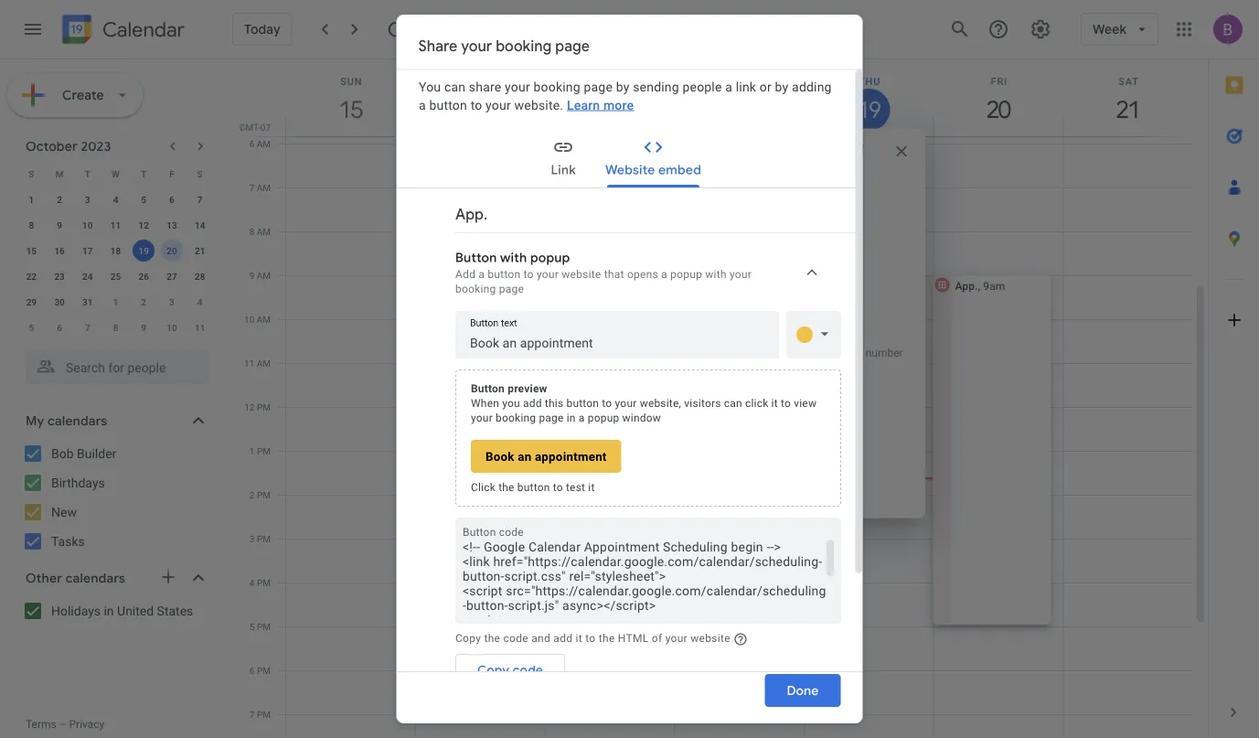 Task type: describe. For each thing, give the bounding box(es) containing it.
the left the "html"
[[598, 631, 615, 644]]

2 s from the left
[[197, 168, 203, 179]]

0 horizontal spatial 3
[[85, 194, 90, 205]]

booking
[[578, 402, 624, 417]]

to left the "html"
[[585, 631, 595, 644]]

2 pm
[[250, 489, 271, 500]]

booking form first name · last name · email address · phone number birthday
[[578, 402, 846, 450]]

4 for 4 pm
[[250, 577, 255, 588]]

17 element
[[77, 240, 99, 262]]

sending
[[633, 79, 679, 94]]

0 vertical spatial popup
[[530, 249, 570, 265]]

november 4 element
[[189, 291, 211, 313]]

your up website.
[[504, 79, 530, 94]]

share for share your booking page
[[418, 37, 458, 55]]

22
[[26, 271, 37, 282]]

page up the learn
[[555, 37, 590, 55]]

pm for 1 pm
[[257, 445, 271, 456]]

1 vertical spatial in
[[104, 603, 114, 618]]

adding
[[792, 79, 831, 94]]

the right making
[[674, 346, 690, 359]]

your left that
[[536, 267, 558, 280]]

builder for bob builder busy times on this calendar are unavailable for booking
[[604, 465, 643, 480]]

november 10 element
[[161, 316, 183, 338]]

20
[[167, 245, 177, 256]]

0 horizontal spatial 4
[[113, 194, 118, 205]]

add
[[455, 267, 475, 280]]

and
[[531, 631, 550, 644]]

23
[[54, 271, 65, 282]]

3 pm
[[250, 533, 271, 544]]

row containing 5
[[17, 315, 214, 340]]

november 2 element
[[133, 291, 155, 313]]

9 for november 9 element
[[141, 322, 146, 333]]

15 for 15
[[26, 245, 37, 256]]

1 column header from the left
[[285, 59, 416, 136]]

bookable appointment schedule
[[578, 176, 774, 187]]

28
[[195, 271, 205, 282]]

view
[[794, 396, 816, 409]]

website.
[[514, 97, 563, 112]]

grid containing app.
[[234, 59, 1208, 738]]

2 by from the left
[[775, 79, 788, 94]]

am for 10 am
[[257, 314, 271, 325]]

9 for 9 am
[[249, 270, 254, 281]]

time
[[627, 373, 656, 388]]

am for 9 am
[[257, 270, 271, 281]]

done
[[787, 682, 819, 698]]

form
[[628, 402, 655, 417]]

code for copy
[[512, 661, 543, 677]]

html
[[618, 631, 648, 644]]

today
[[244, 21, 281, 37]]

w
[[112, 168, 120, 179]]

privacy
[[69, 718, 105, 731]]

booking inside button preview when you add this button to your website, visitors can click it to view your booking page in a popup window
[[495, 411, 536, 424]]

open
[[613, 260, 647, 276]]

pm for 2 pm
[[257, 489, 271, 500]]

schedule
[[719, 176, 774, 187]]

see
[[578, 291, 601, 307]]

when
[[471, 396, 499, 409]]

10 element
[[77, 214, 99, 236]]

29
[[26, 296, 37, 307]]

am for 6 am
[[257, 138, 271, 149]]

1 horizontal spatial website
[[690, 631, 730, 644]]

november 3 element
[[161, 291, 183, 313]]

calendar heading
[[99, 17, 185, 43]]

first
[[578, 421, 600, 434]]

27 element
[[161, 265, 183, 287]]

row containing 8
[[17, 212, 214, 238]]

booking down open booking page
[[652, 291, 702, 307]]

26
[[139, 271, 149, 282]]

test
[[566, 481, 585, 493]]

app. heading
[[578, 191, 620, 216]]

pm for 4 pm
[[257, 577, 271, 588]]

preview
[[507, 382, 547, 395]]

2 · from the left
[[692, 421, 695, 434]]

booking inside bob builder busy times on this calendar are unavailable for booking
[[807, 483, 847, 496]]

1 horizontal spatial app.
[[578, 191, 620, 216]]

15 element
[[20, 240, 42, 262]]

booking up the share
[[496, 37, 552, 55]]

6 for 6 am
[[249, 138, 254, 149]]

20 cell
[[158, 238, 186, 263]]

a left link
[[725, 79, 732, 94]]

it for test
[[588, 481, 594, 493]]

book
[[485, 449, 514, 463]]

0 vertical spatial appointment
[[638, 176, 716, 187]]

the right click
[[498, 481, 514, 493]]

14 element
[[189, 214, 211, 236]]

0 horizontal spatial 8
[[29, 219, 34, 230]]

your up pages
[[729, 267, 751, 280]]

or
[[759, 79, 771, 94]]

11 am
[[244, 358, 271, 369]]

10 for 10 element
[[82, 219, 93, 230]]

appointments
[[621, 218, 702, 233]]

0 vertical spatial 2
[[57, 194, 62, 205]]

app. inside share your booking page dialog
[[455, 204, 487, 223]]

6 up 13 element
[[169, 194, 174, 205]]

holidays
[[51, 603, 101, 618]]

the left phone
[[815, 346, 830, 359]]

16
[[54, 245, 65, 256]]

bob for bob builder busy times on this calendar are unavailable for booking
[[578, 465, 600, 480]]

14
[[195, 219, 205, 230]]

my
[[26, 413, 44, 429]]

1 · from the left
[[633, 421, 635, 434]]

4 for november 4 element
[[197, 296, 203, 307]]

pm for 6 pm
[[257, 665, 271, 676]]

6 pm
[[250, 665, 271, 676]]

my calendars button
[[4, 406, 227, 435]]

to left view
[[781, 396, 791, 409]]

none text field inside share your booking page dialog
[[470, 330, 764, 356]]

3 for 3 pm
[[250, 533, 255, 544]]

7 up 14 element
[[197, 194, 203, 205]]

2 for 2 pm
[[250, 489, 255, 500]]

button inside you can share your booking page by sending people a link or by adding a button to your website.
[[429, 97, 467, 112]]

button inside button with popup add a button to your website that opens a popup with your booking page
[[487, 267, 520, 280]]

19 cell
[[130, 238, 158, 263]]

phone inside phone call the person making the appointment will provide the phone number
[[578, 327, 614, 342]]

the up "copy code"
[[484, 631, 500, 644]]

a right the add
[[478, 267, 484, 280]]

other
[[26, 570, 62, 586]]

on
[[634, 483, 647, 496]]

booking up "see all your booking pages"
[[650, 260, 699, 276]]

Button code text field
[[462, 539, 834, 616]]

8 am
[[249, 226, 271, 237]]

to inside button with popup add a button to your website that opens a popup with your booking page
[[523, 267, 533, 280]]

5 pm
[[250, 621, 271, 632]]

see all your booking pages
[[578, 291, 743, 307]]

learn more link
[[566, 97, 633, 112]]

2 for november 2 element
[[141, 296, 146, 307]]

27
[[167, 271, 177, 282]]

to down 'meeting'
[[602, 396, 612, 409]]

appointment inside phone call the person making the appointment will provide the phone number
[[692, 346, 754, 359]]

website,
[[639, 396, 681, 409]]

12 pm
[[244, 401, 271, 412]]

copy for copy the code and add it to the html of your website
[[455, 631, 481, 644]]

button preview when you add this button to your website, visitors can click it to view your booking page in a popup window
[[471, 382, 816, 424]]

–
[[59, 718, 66, 731]]

meeting
[[578, 373, 624, 388]]

your right 'all'
[[621, 291, 649, 307]]

07
[[260, 122, 271, 133]]

am for 7 am
[[257, 182, 271, 193]]

12 for 12
[[139, 219, 149, 230]]

am for 8 am
[[257, 226, 271, 237]]

gmt-07
[[239, 122, 271, 133]]

25
[[110, 271, 121, 282]]

click
[[745, 396, 768, 409]]

0 horizontal spatial 9
[[57, 219, 62, 230]]

page up pages
[[702, 260, 733, 276]]

button for button with popup
[[455, 249, 497, 265]]

call
[[617, 327, 637, 342]]

31 element
[[77, 291, 99, 313]]

main drawer image
[[22, 18, 44, 40]]

11 for november 11 element
[[195, 322, 205, 333]]

a right the 'opens'
[[661, 267, 667, 280]]

,
[[978, 279, 981, 292]]

visitors
[[684, 396, 721, 409]]

0 vertical spatial 1
[[29, 194, 34, 205]]

3 for november 3 element
[[169, 296, 174, 307]]

calendar element
[[59, 11, 185, 51]]

button code
[[462, 525, 523, 538]]

pages
[[705, 291, 743, 307]]

1 vertical spatial october
[[26, 138, 78, 154]]

times
[[604, 483, 632, 496]]

add for and
[[553, 631, 572, 644]]

11 for 11 am
[[244, 358, 254, 369]]

the
[[578, 346, 596, 359]]

1 for 1 pm
[[250, 445, 255, 456]]

2 vertical spatial button
[[462, 525, 496, 538]]

9am
[[983, 279, 1005, 292]]

it for add
[[575, 631, 582, 644]]

your right of
[[665, 631, 687, 644]]

bookable
[[578, 176, 635, 187]]

2 horizontal spatial app.
[[955, 279, 978, 292]]

1 by from the left
[[616, 79, 629, 94]]

24 element
[[77, 265, 99, 287]]

it inside button preview when you add this button to your website, visitors can click it to view your booking page in a popup window
[[771, 396, 778, 409]]

this for preview
[[544, 396, 563, 409]]

open booking page
[[613, 260, 733, 276]]

11 element
[[105, 214, 127, 236]]

21 element
[[189, 240, 211, 262]]

button down the an
[[517, 481, 550, 493]]

31
[[82, 296, 93, 307]]

bob for bob builder
[[51, 446, 74, 461]]

calendar
[[102, 17, 185, 43]]

16 element
[[49, 240, 70, 262]]



Task type: locate. For each thing, give the bounding box(es) containing it.
7 for the "november 7" element
[[85, 322, 90, 333]]

can inside button preview when you add this button to your website, visitors can click it to view your booking page in a popup window
[[724, 396, 742, 409]]

7 for 7 am
[[249, 182, 254, 193]]

3 am from the top
[[257, 226, 271, 237]]

1 vertical spatial phone
[[775, 421, 806, 434]]

to
[[470, 97, 482, 112], [523, 267, 533, 280], [602, 396, 612, 409], [781, 396, 791, 409], [553, 481, 563, 493], [585, 631, 595, 644]]

0 vertical spatial 11
[[110, 219, 121, 230]]

2 horizontal spatial 2
[[250, 489, 255, 500]]

making
[[635, 346, 671, 359]]

12 inside row group
[[139, 219, 149, 230]]

it right the test
[[588, 481, 594, 493]]

1 horizontal spatial 10
[[167, 322, 177, 333]]

pm for 7 pm
[[257, 709, 271, 720]]

bob inside bob builder busy times on this calendar are unavailable for booking
[[578, 465, 600, 480]]

button inside button preview when you add this button to your website, visitors can click it to view your booking page in a popup window
[[566, 396, 599, 409]]

calendars up the holidays
[[66, 570, 125, 586]]

2 column header from the left
[[415, 59, 545, 136]]

7 down '31' element
[[85, 322, 90, 333]]

0 vertical spatial october
[[388, 16, 465, 42]]

all
[[604, 291, 618, 307]]

share inside button
[[789, 260, 824, 276]]

11 for 11 element
[[110, 219, 121, 230]]

page inside button preview when you add this button to your website, visitors can click it to view your booking page in a popup window
[[539, 411, 563, 424]]

12 down 11 am
[[244, 401, 255, 412]]

share your booking page dialog
[[396, 15, 863, 738]]

copy code button
[[455, 653, 565, 686]]

0 vertical spatial 9
[[57, 219, 62, 230]]

pm for 12 pm
[[257, 401, 271, 412]]

0 horizontal spatial october 2023
[[26, 138, 111, 154]]

10 for 10 am
[[244, 314, 254, 325]]

you
[[418, 79, 441, 94]]

share for share
[[789, 260, 824, 276]]

this inside button preview when you add this button to your website, visitors can click it to view your booking page in a popup window
[[544, 396, 563, 409]]

share button
[[755, 254, 839, 283]]

20 element
[[161, 240, 183, 262]]

tasks
[[51, 534, 85, 549]]

number
[[866, 346, 903, 359], [809, 421, 846, 434]]

None text field
[[470, 330, 764, 356]]

5 for november 5 element
[[29, 322, 34, 333]]

pm for 5 pm
[[257, 621, 271, 632]]

tab list
[[1209, 59, 1259, 687]]

opens
[[627, 267, 658, 280]]

this for builder
[[650, 483, 667, 496]]

row containing 15
[[17, 238, 214, 263]]

6 am from the top
[[257, 358, 271, 369]]

28 element
[[189, 265, 211, 287]]

united
[[117, 603, 154, 618]]

6 inside "element"
[[57, 322, 62, 333]]

by up more in the top of the page
[[616, 79, 629, 94]]

0 horizontal spatial 10
[[82, 219, 93, 230]]

0 horizontal spatial add
[[523, 396, 542, 409]]

1 row from the top
[[17, 161, 214, 187]]

code down click the button to test it
[[499, 525, 523, 538]]

1 s from the left
[[29, 168, 34, 179]]

0 vertical spatial add
[[523, 396, 542, 409]]

terms link
[[26, 718, 56, 731]]

my calendars list
[[4, 439, 227, 556]]

bob up busy
[[578, 465, 600, 480]]

8 for 8 am
[[249, 226, 254, 237]]

1 vertical spatial code
[[503, 631, 528, 644]]

2 vertical spatial 4
[[250, 577, 255, 588]]

page left see
[[499, 282, 524, 295]]

row containing 1
[[17, 187, 214, 212]]

row group
[[17, 187, 214, 340]]

page inside button with popup add a button to your website that opens a popup with your booking page
[[499, 282, 524, 295]]

calendars inside 'dropdown button'
[[47, 413, 107, 429]]

can
[[444, 79, 465, 94], [724, 396, 742, 409]]

this inside bob builder busy times on this calendar are unavailable for booking
[[650, 483, 667, 496]]

7 row from the top
[[17, 315, 214, 340]]

10 up 17
[[82, 219, 93, 230]]

row up 11 element
[[17, 161, 214, 187]]

november 1 element
[[105, 291, 127, 313]]

1 horizontal spatial october
[[388, 16, 465, 42]]

name
[[602, 421, 630, 434], [662, 421, 689, 434]]

2 horizontal spatial ·
[[769, 421, 772, 434]]

1 down 12 pm
[[250, 445, 255, 456]]

copy the code and add it to the html of your website
[[455, 631, 730, 644]]

11
[[110, 219, 121, 230], [195, 322, 205, 333], [244, 358, 254, 369]]

f
[[169, 168, 174, 179]]

4 am from the top
[[257, 270, 271, 281]]

5 am from the top
[[257, 314, 271, 325]]

1 horizontal spatial 2
[[141, 296, 146, 307]]

1 vertical spatial 11
[[195, 322, 205, 333]]

pm for 3 pm
[[257, 533, 271, 544]]

am
[[257, 138, 271, 149], [257, 182, 271, 193], [257, 226, 271, 237], [257, 270, 271, 281], [257, 314, 271, 325], [257, 358, 271, 369]]

2 horizontal spatial popup
[[670, 267, 702, 280]]

your up the share
[[461, 37, 492, 55]]

0 vertical spatial in
[[566, 411, 575, 424]]

birthdays
[[51, 475, 105, 490]]

0 horizontal spatial ·
[[633, 421, 635, 434]]

booking right the for
[[807, 483, 847, 496]]

7 for 7 pm
[[250, 709, 255, 720]]

4 up 5 pm
[[250, 577, 255, 588]]

unavailable
[[733, 483, 788, 496]]

last
[[638, 421, 659, 434]]

0 horizontal spatial website
[[561, 267, 601, 280]]

1 am from the top
[[257, 138, 271, 149]]

2 horizontal spatial 10
[[244, 314, 254, 325]]

10 for november 10 element
[[167, 322, 177, 333]]

pm up 5 pm
[[257, 577, 271, 588]]

1 horizontal spatial phone
[[775, 421, 806, 434]]

0 vertical spatial phone
[[578, 327, 614, 342]]

2 pm from the top
[[257, 445, 271, 456]]

2 vertical spatial 2
[[250, 489, 255, 500]]

button with popup add a button to your website that opens a popup with your booking page
[[455, 249, 754, 295]]

1 vertical spatial share
[[789, 260, 824, 276]]

your
[[461, 37, 492, 55], [504, 79, 530, 94], [485, 97, 511, 112], [536, 267, 558, 280], [729, 267, 751, 280], [621, 291, 649, 307], [615, 396, 636, 409], [471, 411, 492, 424], [665, 631, 687, 644]]

click the button to test it
[[471, 481, 594, 493]]

2 vertical spatial popup
[[587, 411, 619, 424]]

1 vertical spatial october 2023
[[26, 138, 111, 154]]

0 vertical spatial bob
[[51, 446, 74, 461]]

october up the you
[[388, 16, 465, 42]]

1 horizontal spatial share
[[789, 260, 824, 276]]

2023 up 10 element
[[81, 138, 111, 154]]

row containing 29
[[17, 289, 214, 315]]

2 am from the top
[[257, 182, 271, 193]]

29 element
[[20, 291, 42, 313]]

in inside button preview when you add this button to your website, visitors can click it to view your booking page in a popup window
[[566, 411, 575, 424]]

m
[[55, 168, 64, 179]]

3 down 2 pm
[[250, 533, 255, 544]]

row down 25 element
[[17, 289, 214, 315]]

will
[[757, 346, 773, 359]]

row up november 1 element
[[17, 263, 214, 289]]

column header
[[285, 59, 416, 136], [415, 59, 545, 136], [545, 59, 675, 136], [674, 59, 805, 136], [804, 59, 934, 136], [933, 59, 1064, 136], [1063, 59, 1193, 136]]

booking
[[496, 37, 552, 55], [533, 79, 580, 94], [650, 260, 699, 276], [455, 282, 496, 295], [652, 291, 702, 307], [495, 411, 536, 424], [807, 483, 847, 496]]

12 element
[[133, 214, 155, 236]]

an
[[517, 449, 531, 463]]

3 down 27 element
[[169, 296, 174, 307]]

1 horizontal spatial in
[[566, 411, 575, 424]]

1 horizontal spatial popup
[[587, 411, 619, 424]]

0 horizontal spatial this
[[544, 396, 563, 409]]

9 down november 2 element
[[141, 322, 146, 333]]

15 min appointments
[[578, 218, 702, 233]]

website right of
[[690, 631, 730, 644]]

calendars for other calendars
[[66, 570, 125, 586]]

7 pm
[[250, 709, 271, 720]]

1 horizontal spatial 5
[[141, 194, 146, 205]]

s right f
[[197, 168, 203, 179]]

november 6 element
[[49, 316, 70, 338]]

1 pm from the top
[[257, 401, 271, 412]]

calendars for my calendars
[[47, 413, 107, 429]]

appointment up 'appointments'
[[638, 176, 716, 187]]

0 horizontal spatial share
[[418, 37, 458, 55]]

2 t from the left
[[141, 168, 147, 179]]

0 horizontal spatial builder
[[77, 446, 116, 461]]

6 column header from the left
[[933, 59, 1064, 136]]

booking down the add
[[455, 282, 496, 295]]

terms – privacy
[[26, 718, 105, 731]]

add down preview
[[523, 396, 542, 409]]

2 name from the left
[[662, 421, 689, 434]]

9
[[57, 219, 62, 230], [249, 270, 254, 281], [141, 322, 146, 333]]

30 element
[[49, 291, 70, 313]]

13
[[167, 219, 177, 230]]

18 element
[[105, 240, 127, 262]]

bob builder busy times on this calendar are unavailable for booking
[[578, 465, 847, 496]]

3 row from the top
[[17, 212, 214, 238]]

a
[[725, 79, 732, 94], [418, 97, 426, 112], [478, 267, 484, 280], [661, 267, 667, 280], [578, 411, 584, 424]]

1 vertical spatial can
[[724, 396, 742, 409]]

0 vertical spatial 2023
[[469, 16, 514, 42]]

2 down m
[[57, 194, 62, 205]]

2
[[57, 194, 62, 205], [141, 296, 146, 307], [250, 489, 255, 500]]

5 pm from the top
[[257, 577, 271, 588]]

11 inside grid
[[244, 358, 254, 369]]

1 vertical spatial number
[[809, 421, 846, 434]]

row containing 22
[[17, 263, 214, 289]]

holidays in united states
[[51, 603, 193, 618]]

add for you
[[523, 396, 542, 409]]

november 9 element
[[133, 316, 155, 338]]

website
[[561, 267, 601, 280], [690, 631, 730, 644]]

s left m
[[29, 168, 34, 179]]

10
[[82, 219, 93, 230], [244, 314, 254, 325], [167, 322, 177, 333]]

6 down 30 element
[[57, 322, 62, 333]]

share
[[469, 79, 501, 94]]

button for button preview
[[471, 382, 504, 395]]

4 up 11 element
[[113, 194, 118, 205]]

to inside you can share your booking page by sending people a link or by adding a button to your website.
[[470, 97, 482, 112]]

0 vertical spatial with
[[500, 249, 527, 265]]

done button
[[765, 674, 841, 707]]

26 element
[[133, 265, 155, 287]]

app. up the add
[[455, 204, 487, 223]]

phone inside booking form first name · last name · email address · phone number birthday
[[775, 421, 806, 434]]

add inside button preview when you add this button to your website, visitors can click it to view your booking page in a popup window
[[523, 396, 542, 409]]

button
[[429, 97, 467, 112], [487, 267, 520, 280], [566, 396, 599, 409], [517, 481, 550, 493]]

row down w
[[17, 187, 214, 212]]

page
[[555, 37, 590, 55], [583, 79, 612, 94], [702, 260, 733, 276], [499, 282, 524, 295], [539, 411, 563, 424]]

1 t from the left
[[85, 168, 90, 179]]

t left f
[[141, 168, 147, 179]]

code down and
[[512, 661, 543, 677]]

1 for november 1 element
[[113, 296, 118, 307]]

number inside booking form first name · last name · email address · phone number birthday
[[809, 421, 846, 434]]

0 vertical spatial copy
[[455, 631, 481, 644]]

8 pm from the top
[[257, 709, 271, 720]]

other calendars button
[[4, 563, 227, 593]]

1 vertical spatial bob
[[578, 465, 600, 480]]

0 horizontal spatial in
[[104, 603, 114, 618]]

of
[[651, 631, 662, 644]]

3 column header from the left
[[545, 59, 675, 136]]

0 vertical spatial 3
[[85, 194, 90, 205]]

5 for 5 pm
[[250, 621, 255, 632]]

4 pm
[[250, 577, 271, 588]]

share up provide
[[789, 260, 824, 276]]

button up the add
[[455, 249, 497, 265]]

5 inside november 5 element
[[29, 322, 34, 333]]

calendars inside dropdown button
[[66, 570, 125, 586]]

this
[[544, 396, 563, 409], [650, 483, 667, 496]]

website up see
[[561, 267, 601, 280]]

button up when
[[471, 382, 504, 395]]

phone
[[833, 346, 863, 359]]

button inside button preview when you add this button to your website, visitors can click it to view your booking page in a popup window
[[471, 382, 504, 395]]

7 column header from the left
[[1063, 59, 1193, 136]]

pm up 3 pm
[[257, 489, 271, 500]]

to left the test
[[553, 481, 563, 493]]

6 row from the top
[[17, 289, 214, 315]]

8 for november 8 element
[[113, 322, 118, 333]]

row down 11 element
[[17, 238, 214, 263]]

1 vertical spatial popup
[[670, 267, 702, 280]]

1 horizontal spatial 9
[[141, 322, 146, 333]]

1 vertical spatial 2023
[[81, 138, 111, 154]]

1 horizontal spatial october 2023
[[388, 16, 514, 42]]

meeting time
[[578, 373, 656, 388]]

2 down 26 element
[[141, 296, 146, 307]]

1 horizontal spatial by
[[775, 79, 788, 94]]

4 column header from the left
[[674, 59, 805, 136]]

birthday
[[578, 438, 618, 450]]

pm up 2 pm
[[257, 445, 271, 456]]

2 vertical spatial 1
[[250, 445, 255, 456]]

8 up 15 element
[[29, 219, 34, 230]]

copy
[[455, 631, 481, 644], [477, 661, 509, 677]]

22 element
[[20, 265, 42, 287]]

1 horizontal spatial number
[[866, 346, 903, 359]]

1 vertical spatial 15
[[26, 245, 37, 256]]

6 down 5 pm
[[250, 665, 255, 676]]

a down the you
[[418, 97, 426, 112]]

3 · from the left
[[769, 421, 772, 434]]

6 for 6 pm
[[250, 665, 255, 676]]

add
[[523, 396, 542, 409], [553, 631, 572, 644]]

3 pm from the top
[[257, 489, 271, 500]]

1 vertical spatial appointment
[[692, 346, 754, 359]]

button inside button with popup add a button to your website that opens a popup with your booking page
[[455, 249, 497, 265]]

am up 12 pm
[[257, 358, 271, 369]]

0 horizontal spatial bob
[[51, 446, 74, 461]]

10 up 11 am
[[244, 314, 254, 325]]

0 horizontal spatial by
[[616, 79, 629, 94]]

8 down november 1 element
[[113, 322, 118, 333]]

30
[[54, 296, 65, 307]]

row
[[17, 161, 214, 187], [17, 187, 214, 212], [17, 212, 214, 238], [17, 238, 214, 263], [17, 263, 214, 289], [17, 289, 214, 315], [17, 315, 214, 340]]

7 up 8 am
[[249, 182, 254, 193]]

november 11 element
[[189, 316, 211, 338]]

builder inside bob builder busy times on this calendar are unavailable for booking
[[604, 465, 643, 480]]

people
[[682, 79, 722, 94]]

5 column header from the left
[[804, 59, 934, 136]]

calendars up bob builder
[[47, 413, 107, 429]]

s
[[29, 168, 34, 179], [197, 168, 203, 179]]

address
[[728, 421, 767, 434]]

busy
[[578, 483, 602, 496]]

pm
[[257, 401, 271, 412], [257, 445, 271, 456], [257, 489, 271, 500], [257, 533, 271, 544], [257, 577, 271, 588], [257, 621, 271, 632], [257, 665, 271, 676], [257, 709, 271, 720]]

0 horizontal spatial 5
[[29, 322, 34, 333]]

5
[[141, 194, 146, 205], [29, 322, 34, 333], [250, 621, 255, 632]]

0 horizontal spatial it
[[575, 631, 582, 644]]

add right and
[[553, 631, 572, 644]]

bob inside my calendars list
[[51, 446, 74, 461]]

delete appointment schedule image
[[849, 141, 867, 160]]

november 7 element
[[77, 316, 99, 338]]

pm down 6 pm
[[257, 709, 271, 720]]

· left last
[[633, 421, 635, 434]]

popup inside button preview when you add this button to your website, visitors can click it to view your booking page in a popup window
[[587, 411, 619, 424]]

builder for bob builder
[[77, 446, 116, 461]]

23 element
[[49, 265, 70, 287]]

november 8 element
[[105, 316, 127, 338]]

0 vertical spatial 4
[[113, 194, 118, 205]]

october up m
[[26, 138, 78, 154]]

4 row from the top
[[17, 238, 214, 263]]

your down when
[[471, 411, 492, 424]]

grid
[[234, 59, 1208, 738]]

october 2023
[[388, 16, 514, 42], [26, 138, 111, 154]]

0 horizontal spatial 2023
[[81, 138, 111, 154]]

my calendars
[[26, 413, 107, 429]]

bob builder
[[51, 446, 116, 461]]

13 element
[[161, 214, 183, 236]]

2 horizontal spatial it
[[771, 396, 778, 409]]

1 horizontal spatial 3
[[169, 296, 174, 307]]

1 horizontal spatial builder
[[604, 465, 643, 480]]

pm down 2 pm
[[257, 533, 271, 544]]

0 vertical spatial builder
[[77, 446, 116, 461]]

2 vertical spatial appointment
[[534, 449, 606, 463]]

12 for 12 pm
[[244, 401, 255, 412]]

6 for november 6 "element" at the top left
[[57, 322, 62, 333]]

builder up 'birthdays'
[[77, 446, 116, 461]]

2 vertical spatial 11
[[244, 358, 254, 369]]

gmt-
[[239, 122, 260, 133]]

in
[[566, 411, 575, 424], [104, 603, 114, 618]]

2 vertical spatial it
[[575, 631, 582, 644]]

pm up 6 pm
[[257, 621, 271, 632]]

8
[[29, 219, 34, 230], [249, 226, 254, 237], [113, 322, 118, 333]]

code for button
[[499, 525, 523, 538]]

copy inside button
[[477, 661, 509, 677]]

for
[[791, 483, 805, 496]]

page inside you can share your booking page by sending people a link or by adding a button to your website.
[[583, 79, 612, 94]]

7 pm from the top
[[257, 665, 271, 676]]

25 element
[[105, 265, 127, 287]]

bob down 'my calendars'
[[51, 446, 74, 461]]

7 am
[[249, 182, 271, 193]]

5 up 6 pm
[[250, 621, 255, 632]]

number inside phone call the person making the appointment will provide the phone number
[[866, 346, 903, 359]]

code left and
[[503, 631, 528, 644]]

in left first
[[566, 411, 575, 424]]

email
[[698, 421, 725, 434]]

0 horizontal spatial name
[[602, 421, 630, 434]]

am down 8 am
[[257, 270, 271, 281]]

4 pm from the top
[[257, 533, 271, 544]]

it right and
[[575, 631, 582, 644]]

0 horizontal spatial 12
[[139, 219, 149, 230]]

0 horizontal spatial 2
[[57, 194, 62, 205]]

can inside you can share your booking page by sending people a link or by adding a button to your website.
[[444, 79, 465, 94]]

10 down november 3 element
[[167, 322, 177, 333]]

1 vertical spatial copy
[[477, 661, 509, 677]]

booking inside you can share your booking page by sending people a link or by adding a button to your website.
[[533, 79, 580, 94]]

october 2023 grid
[[17, 161, 214, 340]]

0 vertical spatial can
[[444, 79, 465, 94]]

website inside button with popup add a button to your website that opens a popup with your booking page
[[561, 267, 601, 280]]

row up 18 element
[[17, 212, 214, 238]]

6 down gmt-
[[249, 138, 254, 149]]

19, today element
[[133, 240, 155, 262]]

booking inside button with popup add a button to your website that opens a popup with your booking page
[[455, 282, 496, 295]]

1 vertical spatial 12
[[244, 401, 255, 412]]

1 vertical spatial add
[[553, 631, 572, 644]]

november 5 element
[[20, 316, 42, 338]]

2 horizontal spatial 5
[[250, 621, 255, 632]]

15 for 15 min appointments
[[578, 218, 593, 233]]

15 inside october 2023 grid
[[26, 245, 37, 256]]

states
[[157, 603, 193, 618]]

2 horizontal spatial 3
[[250, 533, 255, 544]]

phone
[[578, 327, 614, 342], [775, 421, 806, 434]]

· right address
[[769, 421, 772, 434]]

terms
[[26, 718, 56, 731]]

5 row from the top
[[17, 263, 214, 289]]

code inside button
[[512, 661, 543, 677]]

6
[[249, 138, 254, 149], [169, 194, 174, 205], [57, 322, 62, 333], [250, 665, 255, 676]]

1 horizontal spatial it
[[588, 481, 594, 493]]

your up window
[[615, 396, 636, 409]]

6 pm from the top
[[257, 621, 271, 632]]

0 vertical spatial number
[[866, 346, 903, 359]]

share your booking page
[[418, 37, 590, 55]]

appointment inside button
[[534, 449, 606, 463]]

0 vertical spatial share
[[418, 37, 458, 55]]

to down the share
[[470, 97, 482, 112]]

0 horizontal spatial 1
[[29, 194, 34, 205]]

a inside button preview when you add this button to your website, visitors can click it to view your booking page in a popup window
[[578, 411, 584, 424]]

9 up 16 element
[[57, 219, 62, 230]]

number right phone
[[866, 346, 903, 359]]

learn more
[[566, 97, 633, 112]]

1 up 15 element
[[29, 194, 34, 205]]

1 vertical spatial calendars
[[66, 570, 125, 586]]

1 vertical spatial 3
[[169, 296, 174, 307]]

share inside dialog
[[418, 37, 458, 55]]

this down preview
[[544, 396, 563, 409]]

copy for copy code
[[477, 661, 509, 677]]

1 horizontal spatial 4
[[197, 296, 203, 307]]

row group containing 1
[[17, 187, 214, 340]]

11 down november 4 element
[[195, 322, 205, 333]]

1 name from the left
[[602, 421, 630, 434]]

builder inside my calendars list
[[77, 446, 116, 461]]

am down the 9 am
[[257, 314, 271, 325]]

None search field
[[0, 344, 227, 384]]

0 horizontal spatial phone
[[578, 327, 614, 342]]

to right the add
[[523, 267, 533, 280]]

15 left 'min'
[[578, 218, 593, 233]]

code
[[499, 525, 523, 538], [503, 631, 528, 644], [512, 661, 543, 677]]

1 horizontal spatial 2023
[[469, 16, 514, 42]]

3
[[85, 194, 90, 205], [169, 296, 174, 307], [250, 533, 255, 544]]

1 vertical spatial with
[[705, 267, 726, 280]]

am for 11 am
[[257, 358, 271, 369]]

your down the share
[[485, 97, 511, 112]]

it right the click
[[771, 396, 778, 409]]

1 horizontal spatial t
[[141, 168, 147, 179]]

5 up 12 element
[[141, 194, 146, 205]]

button down click
[[462, 525, 496, 538]]

other calendars
[[26, 570, 125, 586]]

5 down "29" element
[[29, 322, 34, 333]]

0 vertical spatial october 2023
[[388, 16, 514, 42]]

am up the 9 am
[[257, 226, 271, 237]]

2 row from the top
[[17, 187, 214, 212]]

1 horizontal spatial ·
[[692, 421, 695, 434]]

app. , 9am
[[955, 279, 1005, 292]]

0 vertical spatial code
[[499, 525, 523, 538]]

0 vertical spatial 5
[[141, 194, 146, 205]]

2 vertical spatial code
[[512, 661, 543, 677]]

19
[[139, 245, 149, 256]]

row containing s
[[17, 161, 214, 187]]

row down november 1 element
[[17, 315, 214, 340]]

today button
[[232, 13, 292, 46]]



Task type: vqa. For each thing, say whether or not it's contained in the screenshot.


